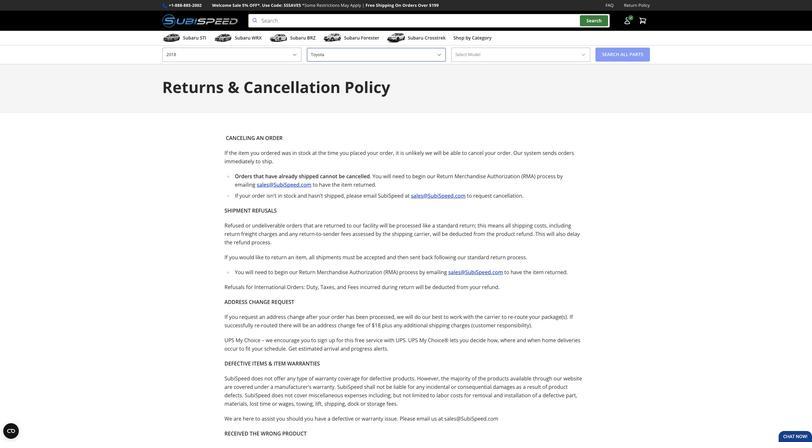 Task type: locate. For each thing, give the bounding box(es) containing it.
0 horizontal spatial orders
[[287, 222, 303, 229]]

with up alerts.
[[384, 337, 395, 344]]

or up costs
[[451, 384, 457, 391]]

your up shipment refusals
[[240, 192, 251, 199]]

or up freight
[[246, 222, 251, 229]]

return left item,
[[272, 254, 287, 261]]

that inside refused or undeliverable orders that are returned to our facility will be processed like a standard return; this means all shipping costs, including return freight charges and any return-to-sender fees assessed by the shipping carrier, will be deducted from the product refund. this will also delay the refund process.
[[304, 222, 314, 229]]

process. down refund. this
[[508, 254, 528, 261]]

–
[[262, 337, 265, 344]]

1 horizontal spatial change
[[338, 322, 356, 329]]

deducted inside refused or undeliverable orders that are returned to our facility will be processed like a standard return; this means all shipping costs, including return freight charges and any return-to-sender fees assessed by the shipping carrier, will be deducted from the product refund. this will also delay the refund process.
[[450, 231, 473, 238]]

not up under
[[265, 375, 273, 382]]

0 vertical spatial begin
[[413, 173, 426, 180]]

are inside refused or undeliverable orders that are returned to our facility will be processed like a standard return; this means all shipping costs, including return freight charges and any return-to-sender fees assessed by the shipping carrier, will be deducted from the product refund. this will also delay the refund process.
[[315, 222, 323, 229]]

costs,
[[535, 222, 548, 229]]

1 horizontal spatial need
[[393, 173, 405, 180]]

0 horizontal spatial &
[[228, 76, 240, 98]]

your left order, at the left top of the page
[[368, 149, 379, 157]]

does up wages,
[[272, 392, 284, 399]]

that up return-
[[304, 222, 314, 229]]

brz
[[307, 35, 316, 41]]

0 vertical spatial charges
[[259, 231, 278, 238]]

and inside "subispeed does not offer any type of warranty coverage for defective products. however, the majority of the products available through our website are covered under a manufacturer's warranty. subispeed shall not be liable for any incidental or consequential damages as a result of product defects. subispeed does not cover miscellaneous expenses including, but not limited to labor costs for removal and installation of a defective part, materials, lost time or wages, towing, lift, shipping, dock or storage fees."
[[494, 392, 503, 399]]

0 horizontal spatial change
[[287, 314, 305, 321]]

0 vertical spatial standard
[[437, 222, 459, 229]]

1 horizontal spatial policy
[[639, 2, 650, 8]]

we right –
[[266, 337, 273, 344]]

subaru left brz
[[290, 35, 306, 41]]

isn't
[[267, 192, 277, 199]]

return;
[[460, 222, 477, 229]]

emailing inside . you will need to begin our return merchandise authorization (rma) process by emailing
[[235, 181, 256, 188]]

select model image
[[581, 52, 587, 57]]

like
[[423, 222, 431, 229], [256, 254, 264, 261]]

1 vertical spatial orders
[[287, 222, 303, 229]]

an left item,
[[288, 254, 294, 261]]

0 horizontal spatial returned.
[[354, 181, 377, 188]]

result
[[528, 384, 541, 391]]

a subaru sti thumbnail image image
[[162, 33, 181, 43]]

1 horizontal spatial defective
[[370, 375, 392, 382]]

shipping down processed
[[392, 231, 413, 238]]

with inside if you request an address change after your order has been processed, we will do our best to work with the carrier to re-route your package(s). if successfully re-routed there will be an address change fee of $18 plus any additional shipping charges (customer responsibility).
[[464, 314, 474, 321]]

to
[[462, 149, 467, 157], [256, 158, 261, 165], [406, 173, 411, 180], [313, 181, 318, 188], [467, 192, 472, 199], [347, 222, 352, 229], [265, 254, 270, 261], [268, 269, 273, 276], [505, 269, 510, 276], [444, 314, 449, 321], [502, 314, 507, 321], [311, 337, 316, 344], [239, 345, 244, 353], [431, 392, 436, 399], [255, 415, 260, 423]]

1 horizontal spatial email
[[417, 415, 430, 423]]

process inside . you will need to begin our return merchandise authorization (rma) process by emailing
[[537, 173, 556, 180]]

be right must
[[357, 254, 363, 261]]

email right please
[[364, 192, 377, 199]]

time inside if the item you ordered was in stock at the time you placed your order, it is unlikely we will be able to cancel your order. our system sends orders immediately to ship.
[[328, 149, 339, 157]]

shipping up refund. this
[[513, 222, 533, 229]]

1 vertical spatial that
[[304, 222, 314, 229]]

if for if the item you ordered was in stock at the time you placed your order, it is unlikely we will be able to cancel your order. our system sends orders immediately to ship.
[[225, 149, 228, 157]]

ups my choice – we encourage you to sign up for this free service with ups. ups my choice® lets you decide how, where and when home deliveries occur to fit your schedule. get estimated arrival and progress alerts.
[[225, 337, 581, 353]]

1 horizontal spatial in
[[293, 149, 297, 157]]

return up button image
[[625, 2, 638, 8]]

the
[[229, 149, 237, 157], [319, 149, 327, 157], [332, 181, 340, 188], [383, 231, 391, 238], [487, 231, 495, 238], [225, 239, 233, 246], [524, 269, 532, 276], [475, 314, 483, 321], [442, 375, 450, 382], [478, 375, 486, 382]]

subaru for subaru sti
[[183, 35, 199, 41]]

0 vertical spatial request
[[474, 192, 492, 199]]

time inside "subispeed does not offer any type of warranty coverage for defective products. however, the majority of the products available through our website are covered under a manufacturer's warranty. subispeed shall not be liable for any incidental or consequential damages as a result of product defects. subispeed does not cover miscellaneous expenses including, but not limited to labor costs for removal and installation of a defective part, materials, lost time or wages, towing, lift, shipping, dock or storage fees."
[[260, 401, 271, 408]]

successfully
[[225, 322, 253, 329]]

0 vertical spatial (rma)
[[522, 173, 536, 180]]

defective
[[225, 360, 251, 367]]

begin down unlikely
[[413, 173, 426, 180]]

this inside refused or undeliverable orders that are returned to our facility will be processed like a standard return; this means all shipping costs, including return freight charges and any return-to-sender fees assessed by the shipping carrier, will be deducted from the product refund. this will also delay the refund process.
[[478, 222, 487, 229]]

the
[[250, 430, 260, 438]]

orders up return-
[[287, 222, 303, 229]]

your inside ups my choice – we encourage you to sign up for this free service with ups. ups my choice® lets you decide how, where and when home deliveries occur to fit your schedule. get estimated arrival and progress alerts.
[[252, 345, 263, 353]]

we
[[426, 149, 433, 157], [397, 314, 404, 321], [266, 337, 273, 344]]

0 vertical spatial like
[[423, 222, 431, 229]]

your right after
[[319, 314, 330, 321]]

any up limited
[[416, 384, 425, 391]]

like up carrier,
[[423, 222, 431, 229]]

merchandise
[[455, 173, 486, 180], [317, 269, 348, 276]]

return inside "return policy" link
[[625, 2, 638, 8]]

ups.
[[396, 337, 407, 344]]

1 horizontal spatial return
[[437, 173, 454, 180]]

need up the "for international"
[[255, 269, 267, 276]]

ups right ups. at the bottom of the page
[[409, 337, 418, 344]]

0 vertical spatial need
[[393, 173, 405, 180]]

be left liable
[[386, 384, 392, 391]]

and left then
[[387, 254, 396, 261]]

(rma)
[[522, 173, 536, 180], [384, 269, 398, 276]]

refund
[[234, 239, 250, 246]]

need down if the item you ordered was in stock at the time you placed your order, it is unlikely we will be able to cancel your order. our system sends orders immediately to ship.
[[393, 173, 405, 180]]

subispeed logo image
[[162, 14, 238, 28]]

2 horizontal spatial return
[[625, 2, 638, 8]]

order
[[252, 192, 265, 199], [332, 314, 345, 321]]

all right means
[[506, 222, 511, 229]]

best
[[432, 314, 443, 321]]

if for if you would like to return an item, all shipments must be accepted and then sent back following our standard return process.
[[225, 254, 228, 261]]

where
[[501, 337, 516, 344]]

subaru wrx
[[235, 35, 262, 41]]

1 horizontal spatial order
[[332, 314, 345, 321]]

0 horizontal spatial order
[[252, 192, 265, 199]]

we left the do
[[397, 314, 404, 321]]

routed
[[261, 322, 278, 329]]

0 vertical spatial product
[[496, 231, 515, 238]]

will left "able"
[[434, 149, 442, 157]]

ups
[[225, 337, 234, 344], [409, 337, 418, 344]]

Select Model button
[[452, 48, 591, 62]]

0 horizontal spatial like
[[256, 254, 264, 261]]

any left return-
[[290, 231, 298, 238]]

subaru for subaru wrx
[[235, 35, 251, 41]]

defective up shall
[[370, 375, 392, 382]]

1 vertical spatial email
[[417, 415, 430, 423]]

1 vertical spatial merchandise
[[317, 269, 348, 276]]

email
[[364, 192, 377, 199], [417, 415, 430, 423]]

1 vertical spatial with
[[384, 337, 395, 344]]

defective for products
[[370, 375, 392, 382]]

0 vertical spatial defective
[[370, 375, 392, 382]]

0 horizontal spatial request
[[239, 314, 258, 321]]

emailing down the immediately
[[235, 181, 256, 188]]

subaru inside dropdown button
[[408, 35, 424, 41]]

re- up responsibility).
[[508, 314, 515, 321]]

1 vertical spatial begin
[[275, 269, 288, 276]]

0 vertical spatial we
[[426, 149, 433, 157]]

2 horizontal spatial we
[[426, 149, 433, 157]]

address up sign
[[318, 322, 337, 329]]

if for if your order isn't in stock and hasn't shipped, please email subispeed at sales@subispeed.com to request cancellation.
[[235, 192, 238, 199]]

order inside if you request an address change after your order has been processed, we will do our best to work with the carrier to re-route your package(s). if successfully re-routed there will be an address change fee of $18 plus any additional shipping charges (customer responsibility).
[[332, 314, 345, 321]]

carrier
[[485, 314, 501, 321]]

1 vertical spatial return
[[437, 173, 454, 180]]

return inside refused or undeliverable orders that are returned to our facility will be processed like a standard return; this means all shipping costs, including return freight charges and any return-to-sender fees assessed by the shipping carrier, will be deducted from the product refund. this will also delay the refund process.
[[225, 231, 240, 238]]

under
[[255, 384, 269, 391]]

here
[[243, 415, 254, 423]]

0 vertical spatial that
[[254, 173, 264, 180]]

Select Year button
[[162, 48, 302, 62]]

subispeed down . you will need to begin our return merchandise authorization (rma) process by emailing
[[378, 192, 404, 199]]

product inside "subispeed does not offer any type of warranty coverage for defective products. however, the majority of the products available through our website are covered under a manufacturer's warranty. subispeed shall not be liable for any incidental or consequential damages as a result of product defects. subispeed does not cover miscellaneous expenses including, but not limited to labor costs for removal and installation of a defective part, materials, lost time or wages, towing, lift, shipping, dock or storage fees."
[[549, 384, 568, 391]]

we inside if the item you ordered was in stock at the time you placed your order, it is unlikely we will be able to cancel your order. our system sends orders immediately to ship.
[[426, 149, 433, 157]]

1 my from the left
[[236, 337, 243, 344]]

wrong
[[261, 430, 281, 438]]

offer
[[274, 375, 286, 382]]

you right . in the left of the page
[[373, 173, 382, 180]]

at down . you will need to begin our return merchandise authorization (rma) process by emailing
[[405, 192, 410, 199]]

by inside dropdown button
[[466, 35, 471, 41]]

subaru left sti
[[183, 35, 199, 41]]

1 vertical spatial deducted
[[433, 284, 456, 291]]

return inside . you will need to begin our return merchandise authorization (rma) process by emailing
[[437, 173, 454, 180]]

fee
[[357, 322, 365, 329]]

1 horizontal spatial address
[[318, 322, 337, 329]]

by inside . you will need to begin our return merchandise authorization (rma) process by emailing
[[557, 173, 563, 180]]

0 vertical spatial sales@subispeed.com link
[[257, 181, 312, 188]]

0 vertical spatial this
[[478, 222, 487, 229]]

be
[[443, 149, 449, 157], [339, 173, 345, 180], [389, 222, 395, 229], [442, 231, 448, 238], [357, 254, 363, 261], [425, 284, 431, 291], [303, 322, 309, 329], [386, 384, 392, 391]]

0 vertical spatial process.
[[252, 239, 272, 246]]

1 vertical spatial time
[[260, 401, 271, 408]]

all inside refused or undeliverable orders that are returned to our facility will be processed like a standard return; this means all shipping costs, including return freight charges and any return-to-sender fees assessed by the shipping carrier, will be deducted from the product refund. this will also delay the refund process.
[[506, 222, 511, 229]]

you right lets
[[460, 337, 469, 344]]

0 vertical spatial with
[[464, 314, 474, 321]]

need
[[393, 173, 405, 180], [255, 269, 267, 276]]

sales@subispeed.com link for if your order isn't in stock and hasn't shipped, please email subispeed at
[[411, 192, 466, 199]]

standard up the refund. on the right bottom of the page
[[468, 254, 489, 261]]

1 vertical spatial returned.
[[546, 269, 568, 276]]

we
[[225, 415, 232, 423]]

1 vertical spatial re-
[[255, 322, 261, 329]]

request
[[474, 192, 492, 199], [239, 314, 258, 321]]

of inside if you request an address change after your order has been processed, we will do our best to work with the carrier to re-route your package(s). if successfully re-routed there will be an address change fee of $18 plus any additional shipping charges (customer responsibility).
[[366, 322, 371, 329]]

we inside ups my choice – we encourage you to sign up for this free service with ups. ups my choice® lets you decide how, where and when home deliveries occur to fit your schedule. get estimated arrival and progress alerts.
[[266, 337, 273, 344]]

subispeed up lost
[[245, 392, 270, 399]]

0 vertical spatial all
[[506, 222, 511, 229]]

1 vertical spatial defective
[[543, 392, 565, 399]]

materials,
[[225, 401, 249, 408]]

our inside if you request an address change after your order has been processed, we will do our best to work with the carrier to re-route your package(s). if successfully re-routed there will be an address change fee of $18 plus any additional shipping charges (customer responsibility).
[[423, 314, 431, 321]]

for up shall
[[361, 375, 368, 382]]

0 horizontal spatial charges
[[259, 231, 278, 238]]

subaru for subaru crosstrek
[[408, 35, 424, 41]]

received the wrong product
[[225, 430, 307, 438]]

1 vertical spatial item
[[342, 181, 352, 188]]

authorization
[[488, 173, 520, 180], [350, 269, 383, 276]]

restrictions
[[317, 2, 340, 8]]

1 horizontal spatial my
[[420, 337, 427, 344]]

1 vertical spatial this
[[345, 337, 354, 344]]

0 vertical spatial process
[[537, 173, 556, 180]]

if your order isn't in stock and hasn't shipped, please email subispeed at sales@subispeed.com to request cancellation.
[[235, 192, 524, 199]]

forester
[[361, 35, 380, 41]]

that down the ship.
[[254, 173, 264, 180]]

been
[[356, 314, 368, 321]]

1 horizontal spatial authorization
[[488, 173, 520, 180]]

for inside ups my choice – we encourage you to sign up for this free service with ups. ups my choice® lets you decide how, where and when home deliveries occur to fit your schedule. get estimated arrival and progress alerts.
[[337, 337, 344, 344]]

sales@subispeed.com link for you will need to begin our return merchandise authorization (rma) process by emailing
[[449, 269, 503, 276]]

1 horizontal spatial (rma)
[[522, 173, 536, 180]]

process down sends
[[537, 173, 556, 180]]

by
[[466, 35, 471, 41], [557, 173, 563, 180], [376, 231, 382, 238], [420, 269, 425, 276]]

this inside ups my choice – we encourage you to sign up for this free service with ups. ups my choice® lets you decide how, where and when home deliveries occur to fit your schedule. get estimated arrival and progress alerts.
[[345, 337, 354, 344]]

defects.
[[225, 392, 244, 399]]

deducted down return;
[[450, 231, 473, 238]]

2 horizontal spatial shipping
[[513, 222, 533, 229]]

we inside if you request an address change after your order has been processed, we will do our best to work with the carrier to re-route your package(s). if successfully re-routed there will be an address change fee of $18 plus any additional shipping charges (customer responsibility).
[[397, 314, 404, 321]]

0 horizontal spatial item
[[239, 149, 249, 157]]

will
[[434, 149, 442, 157], [383, 173, 391, 180], [380, 222, 388, 229], [433, 231, 441, 238], [547, 231, 555, 238], [246, 269, 254, 276], [416, 284, 424, 291], [406, 314, 414, 321], [293, 322, 301, 329]]

will inside . you will need to begin our return merchandise authorization (rma) process by emailing
[[383, 173, 391, 180]]

request inside if you request an address change after your order has been processed, we will do our best to work with the carrier to re-route your package(s). if successfully re-routed there will be an address change fee of $18 plus any additional shipping charges (customer responsibility).
[[239, 314, 258, 321]]

stock right the was
[[298, 149, 311, 157]]

1 vertical spatial request
[[239, 314, 258, 321]]

a subaru brz thumbnail image image
[[270, 33, 288, 43]]

charges inside if you request an address change after your order has been processed, we will do our best to work with the carrier to re-route your package(s). if successfully re-routed there will be an address change fee of $18 plus any additional shipping charges (customer responsibility).
[[451, 322, 470, 329]]

a right under
[[271, 384, 273, 391]]

1 horizontal spatial shipping
[[429, 322, 450, 329]]

apply
[[350, 2, 361, 8]]

0 horizontal spatial process
[[400, 269, 418, 276]]

code:
[[271, 2, 283, 8]]

order left isn't
[[252, 192, 265, 199]]

orders right sends
[[559, 149, 575, 157]]

return down "able"
[[437, 173, 454, 180]]

like inside refused or undeliverable orders that are returned to our facility will be processed like a standard return; this means all shipping costs, including return freight charges and any return-to-sender fees assessed by the shipping carrier, will be deducted from the product refund. this will also delay the refund process.
[[423, 222, 431, 229]]

to inside . you will need to begin our return merchandise authorization (rma) process by emailing
[[406, 173, 411, 180]]

if inside if the item you ordered was in stock at the time you placed your order, it is unlikely we will be able to cancel your order. our system sends orders immediately to ship.
[[225, 149, 228, 157]]

are right we
[[234, 415, 242, 423]]

0 vertical spatial change
[[287, 314, 305, 321]]

or right dock
[[361, 401, 366, 408]]

0 horizontal spatial all
[[309, 254, 315, 261]]

emailing down following
[[427, 269, 447, 276]]

0 horizontal spatial at
[[312, 149, 317, 157]]

merchandise inside . you will need to begin our return merchandise authorization (rma) process by emailing
[[455, 173, 486, 180]]

miscellaneous
[[309, 392, 343, 399]]

sale
[[233, 2, 241, 8]]

your right route
[[530, 314, 541, 321]]

2 horizontal spatial an
[[310, 322, 316, 329]]

1 horizontal spatial we
[[397, 314, 404, 321]]

time right lost
[[260, 401, 271, 408]]

0 horizontal spatial in
[[278, 192, 283, 199]]

for down the consequential
[[465, 392, 472, 399]]

ship.
[[262, 158, 274, 165]]

ups up occur
[[225, 337, 234, 344]]

you up refusals
[[235, 269, 244, 276]]

a subaru crosstrek thumbnail image image
[[387, 33, 406, 43]]

any inside refused or undeliverable orders that are returned to our facility will be processed like a standard return; this means all shipping costs, including return freight charges and any return-to-sender fees assessed by the shipping carrier, will be deducted from the product refund. this will also delay the refund process.
[[290, 231, 298, 238]]

1 horizontal spatial you
[[373, 173, 382, 180]]

0 vertical spatial in
[[293, 149, 297, 157]]

lost
[[250, 401, 259, 408]]

1 horizontal spatial with
[[464, 314, 474, 321]]

1 vertical spatial process.
[[508, 254, 528, 261]]

does up under
[[252, 375, 263, 382]]

0 vertical spatial sales@subispeed.com
[[257, 181, 312, 188]]

begin up orders:
[[275, 269, 288, 276]]

0 vertical spatial are
[[315, 222, 323, 229]]

deducted
[[450, 231, 473, 238], [433, 284, 456, 291]]

request left the cancellation.
[[474, 192, 492, 199]]

type
[[297, 375, 308, 382]]

0 vertical spatial merchandise
[[455, 173, 486, 180]]

standard inside refused or undeliverable orders that are returned to our facility will be processed like a standard return; this means all shipping costs, including return freight charges and any return-to-sender fees assessed by the shipping carrier, will be deducted from the product refund. this will also delay the refund process.
[[437, 222, 459, 229]]

1 vertical spatial process
[[400, 269, 418, 276]]

address up routed
[[267, 314, 286, 321]]

from inside refused or undeliverable orders that are returned to our facility will be processed like a standard return; this means all shipping costs, including return freight charges and any return-to-sender fees assessed by the shipping carrier, will be deducted from the product refund. this will also delay the refund process.
[[474, 231, 486, 238]]

be left "able"
[[443, 149, 449, 157]]

storage
[[367, 401, 386, 408]]

5 subaru from the left
[[408, 35, 424, 41]]

or down dock
[[355, 415, 361, 423]]

2 vertical spatial sales@subispeed.com link
[[449, 269, 503, 276]]

for
[[337, 337, 344, 344], [361, 375, 368, 382], [408, 384, 415, 391], [465, 392, 472, 399]]

orders
[[403, 2, 417, 8], [235, 173, 252, 180]]

button image
[[624, 17, 632, 25]]

my up occur
[[236, 337, 243, 344]]

and down damages
[[494, 392, 503, 399]]

0 horizontal spatial are
[[225, 384, 233, 391]]

merchandise down cancel
[[455, 173, 486, 180]]

this left means
[[478, 222, 487, 229]]

in
[[293, 149, 297, 157], [278, 192, 283, 199]]

(customer
[[472, 322, 496, 329]]

any right plus
[[394, 322, 403, 329]]

2 subaru from the left
[[235, 35, 251, 41]]

1 horizontal spatial standard
[[468, 254, 489, 261]]

defective down 'shipping,'
[[332, 415, 354, 423]]

0 horizontal spatial this
[[345, 337, 354, 344]]

change
[[287, 314, 305, 321], [338, 322, 356, 329]]

1 vertical spatial from
[[457, 284, 469, 291]]

your left order.
[[485, 149, 496, 157]]

address
[[225, 299, 248, 306]]

0 horizontal spatial orders
[[235, 173, 252, 180]]

order left has
[[332, 314, 345, 321]]

0 horizontal spatial product
[[496, 231, 515, 238]]

a subaru wrx thumbnail image image
[[214, 33, 232, 43]]

1 horizontal spatial that
[[304, 222, 314, 229]]

covered
[[234, 384, 253, 391]]

if left would
[[225, 254, 228, 261]]

2 vertical spatial we
[[266, 337, 273, 344]]

0 vertical spatial email
[[364, 192, 377, 199]]

(rma) down system on the top of page
[[522, 173, 536, 180]]

1 vertical spatial we
[[397, 314, 404, 321]]

sti
[[200, 35, 206, 41]]

from left the refund. on the right bottom of the page
[[457, 284, 469, 291]]

cancellation
[[244, 76, 341, 98]]

1 horizontal spatial process.
[[508, 254, 528, 261]]

your
[[368, 149, 379, 157], [485, 149, 496, 157], [240, 192, 251, 199], [470, 284, 481, 291], [319, 314, 330, 321], [530, 314, 541, 321], [252, 345, 263, 353]]

3 subaru from the left
[[290, 35, 306, 41]]

manufacturer's
[[275, 384, 312, 391]]

not up wages,
[[285, 392, 293, 399]]

order,
[[380, 149, 395, 157]]

2 vertical spatial defective
[[332, 415, 354, 423]]

our inside "subispeed does not offer any type of warranty coverage for defective products. however, the majority of the products available through our website are covered under a manufacturer's warranty. subispeed shall not be liable for any incidental or consequential damages as a result of product defects. subispeed does not cover miscellaneous expenses including, but not limited to labor costs for removal and installation of a defective part, materials, lost time or wages, towing, lift, shipping, dock or storage fees."
[[554, 375, 563, 382]]

refused
[[225, 222, 244, 229]]

time up cannot on the top of page
[[328, 149, 339, 157]]

limited
[[413, 392, 429, 399]]

of right "fee"
[[366, 322, 371, 329]]

5%
[[242, 2, 249, 8]]

at
[[312, 149, 317, 157], [405, 192, 410, 199]]

0 horizontal spatial return
[[299, 269, 316, 276]]

how,
[[488, 337, 499, 344]]

of down through
[[543, 384, 548, 391]]

any
[[290, 231, 298, 238], [394, 322, 403, 329], [287, 375, 296, 382], [416, 384, 425, 391]]

0 horizontal spatial (rma)
[[384, 269, 398, 276]]

4 subaru from the left
[[344, 35, 360, 41]]

during
[[382, 284, 398, 291]]

canceling
[[226, 135, 255, 142]]

deducted down following
[[433, 284, 456, 291]]

if up the immediately
[[225, 149, 228, 157]]

warranty down storage
[[362, 415, 384, 423]]

are up to-
[[315, 222, 323, 229]]

would
[[239, 254, 254, 261]]

this
[[478, 222, 487, 229], [345, 337, 354, 344]]

subaru for subaru brz
[[290, 35, 306, 41]]

time
[[328, 149, 339, 157], [260, 401, 271, 408]]

orders inside refused or undeliverable orders that are returned to our facility will be processed like a standard return; this means all shipping costs, including return freight charges and any return-to-sender fees assessed by the shipping carrier, will be deducted from the product refund. this will also delay the refund process.
[[287, 222, 303, 229]]

1 vertical spatial in
[[278, 192, 283, 199]]

defective
[[370, 375, 392, 382], [543, 392, 565, 399], [332, 415, 354, 423]]

able
[[451, 149, 461, 157]]

sales@subispeed.com for if your order isn't in stock and hasn't shipped, please email subispeed at
[[411, 192, 466, 199]]

like right would
[[256, 254, 264, 261]]

an
[[288, 254, 294, 261], [259, 314, 266, 321], [310, 322, 316, 329]]

orders inside if the item you ordered was in stock at the time you placed your order, it is unlikely we will be able to cancel your order. our system sends orders immediately to ship.
[[559, 149, 575, 157]]

1 subaru from the left
[[183, 35, 199, 41]]

re- up choice
[[255, 322, 261, 329]]



Task type: describe. For each thing, give the bounding box(es) containing it.
we are here to assist you should you have a defective or warranty issue. please email us at sales@subispeed.com
[[225, 415, 499, 423]]

search
[[587, 18, 602, 24]]

occur
[[225, 345, 238, 353]]

delay
[[567, 231, 580, 238]]

subaru forester
[[344, 35, 380, 41]]

sender
[[323, 231, 340, 238]]

any inside if you request an address change after your order has been processed, we will do our best to work with the carrier to re-route your package(s). if successfully re-routed there will be an address change fee of $18 plus any additional shipping charges (customer responsibility).
[[394, 322, 403, 329]]

return down the you will need to begin our return merchandise authorization (rma) process by emailing sales@subispeed.com to have the item returned.
[[399, 284, 415, 291]]

subispeed does not offer any type of warranty coverage for defective products. however, the majority of the products available through our website are covered under a manufacturer's warranty. subispeed shall not be liable for any incidental or consequential damages as a result of product defects. subispeed does not cover miscellaneous expenses including, but not limited to labor costs for removal and installation of a defective part, materials, lost time or wages, towing, lift, shipping, dock or storage fees.
[[225, 375, 583, 408]]

warranties
[[287, 360, 320, 367]]

taxes,
[[321, 284, 336, 291]]

are inside "subispeed does not offer any type of warranty coverage for defective products. however, the majority of the products available through our website are covered under a manufacturer's warranty. subispeed shall not be liable for any incidental or consequential damages as a result of product defects. subispeed does not cover miscellaneous expenses including, but not limited to labor costs for removal and installation of a defective part, materials, lost time or wages, towing, lift, shipping, dock or storage fees."
[[225, 384, 233, 391]]

ordered
[[261, 149, 281, 157]]

our inside . you will need to begin our return merchandise authorization (rma) process by emailing
[[427, 173, 436, 180]]

2 my from the left
[[420, 337, 427, 344]]

1 vertical spatial standard
[[468, 254, 489, 261]]

of up the consequential
[[472, 375, 477, 382]]

open widget image
[[3, 424, 19, 439]]

be inside if you request an address change after your order has been processed, we will do our best to work with the carrier to re-route your package(s). if successfully re-routed there will be an address change fee of $18 plus any additional shipping charges (customer responsibility).
[[303, 322, 309, 329]]

after
[[306, 314, 318, 321]]

sales@subispeed.com for you will need to begin our return merchandise authorization (rma) process by emailing
[[449, 269, 503, 276]]

1 vertical spatial stock
[[284, 192, 297, 199]]

an
[[257, 135, 264, 142]]

return policy
[[625, 2, 650, 8]]

you inside . you will need to begin our return merchandise authorization (rma) process by emailing
[[373, 173, 382, 180]]

to inside "subispeed does not offer any type of warranty coverage for defective products. however, the majority of the products available through our website are covered under a manufacturer's warranty. subispeed shall not be liable for any incidental or consequential damages as a result of product defects. subispeed does not cover miscellaneous expenses including, but not limited to labor costs for removal and installation of a defective part, materials, lost time or wages, towing, lift, shipping, dock or storage fees."
[[431, 392, 436, 399]]

+1-
[[169, 2, 175, 8]]

search input field
[[248, 14, 610, 28]]

process. inside refused or undeliverable orders that are returned to our facility will be processed like a standard return; this means all shipping costs, including return freight charges and any return-to-sender fees assessed by the shipping carrier, will be deducted from the product refund. this will also delay the refund process.
[[252, 239, 272, 246]]

defective for at sales@subispeed.com
[[332, 415, 354, 423]]

1 vertical spatial you
[[235, 269, 244, 276]]

be down back
[[425, 284, 431, 291]]

us
[[432, 415, 437, 423]]

1 horizontal spatial &
[[269, 360, 273, 367]]

facility
[[363, 222, 379, 229]]

0 vertical spatial returned.
[[354, 181, 377, 188]]

1 horizontal spatial item
[[342, 181, 352, 188]]

be left processed
[[389, 222, 395, 229]]

1 vertical spatial orders
[[235, 173, 252, 180]]

return-
[[300, 231, 317, 238]]

2 vertical spatial an
[[310, 322, 316, 329]]

processed,
[[370, 314, 396, 321]]

1 vertical spatial all
[[309, 254, 315, 261]]

885-
[[184, 2, 192, 8]]

0 horizontal spatial begin
[[275, 269, 288, 276]]

and inside refused or undeliverable orders that are returned to our facility will be processed like a standard return; this means all shipping costs, including return freight charges and any return-to-sender fees assessed by the shipping carrier, will be deducted from the product refund. this will also delay the refund process.
[[279, 231, 288, 238]]

a right as
[[523, 384, 526, 391]]

warranty inside "subispeed does not offer any type of warranty coverage for defective products. however, the majority of the products available through our website are covered under a manufacturer's warranty. subispeed shall not be liable for any incidental or consequential damages as a result of product defects. subispeed does not cover miscellaneous expenses including, but not limited to labor costs for removal and installation of a defective part, materials, lost time or wages, towing, lift, shipping, dock or storage fees."
[[315, 375, 337, 382]]

any up the manufacturer's on the bottom left
[[287, 375, 296, 382]]

be right cannot on the top of page
[[339, 173, 345, 180]]

1 vertical spatial change
[[338, 322, 356, 329]]

0 horizontal spatial from
[[457, 284, 469, 291]]

not right but
[[403, 392, 411, 399]]

should
[[287, 415, 303, 423]]

0 horizontal spatial email
[[364, 192, 377, 199]]

return policy link
[[625, 2, 650, 9]]

fees
[[341, 231, 351, 238]]

our inside refused or undeliverable orders that are returned to our facility will be processed like a standard return; this means all shipping costs, including return freight charges and any return-to-sender fees assessed by the shipping carrier, will be deducted from the product refund. this will also delay the refund process.
[[353, 222, 362, 229]]

accepted
[[364, 254, 386, 261]]

of down result
[[533, 392, 538, 399]]

0 horizontal spatial re-
[[255, 322, 261, 329]]

you right should
[[305, 415, 314, 423]]

order.
[[498, 149, 512, 157]]

available
[[511, 375, 532, 382]]

1 vertical spatial authorization
[[350, 269, 383, 276]]

stock inside if the item you ordered was in stock at the time you placed your order, it is unlikely we will be able to cancel your order. our system sends orders immediately to ship.
[[298, 149, 311, 157]]

1 vertical spatial shipping
[[392, 231, 413, 238]]

(rma) inside . you will need to begin our return merchandise authorization (rma) process by emailing
[[522, 173, 536, 180]]

with inside ups my choice – we encourage you to sign up for this free service with ups. ups my choice® lets you decide how, where and when home deliveries occur to fit your schedule. get estimated arrival and progress alerts.
[[384, 337, 395, 344]]

shipping inside if you request an address change after your order has been processed, we will do our best to work with the carrier to re-route your package(s). if successfully re-routed there will be an address change fee of $18 plus any additional shipping charges (customer responsibility).
[[429, 322, 450, 329]]

0 vertical spatial an
[[288, 254, 294, 261]]

0 vertical spatial policy
[[639, 2, 650, 8]]

sends
[[543, 149, 557, 157]]

to inside refused or undeliverable orders that are returned to our facility will be processed like a standard return; this means all shipping costs, including return freight charges and any return-to-sender fees assessed by the shipping carrier, will be deducted from the product refund. this will also delay the refund process.
[[347, 222, 352, 229]]

1 ups from the left
[[225, 337, 234, 344]]

returned
[[324, 222, 346, 229]]

1 horizontal spatial warranty
[[362, 415, 384, 423]]

coverage
[[338, 375, 360, 382]]

a inside refused or undeliverable orders that are returned to our facility will be processed like a standard return; this means all shipping costs, including return freight charges and any return-to-sender fees assessed by the shipping carrier, will be deducted from the product refund. this will also delay the refund process.
[[433, 222, 435, 229]]

will right the there
[[293, 322, 301, 329]]

will left also
[[547, 231, 555, 238]]

be inside "subispeed does not offer any type of warranty coverage for defective products. however, the majority of the products available through our website are covered under a manufacturer's warranty. subispeed shall not be liable for any incidental or consequential damages as a result of product defects. subispeed does not cover miscellaneous expenses including, but not limited to labor costs for removal and installation of a defective part, materials, lost time or wages, towing, lift, shipping, dock or storage fees."
[[386, 384, 392, 391]]

shipments
[[316, 254, 342, 261]]

will left the do
[[406, 314, 414, 321]]

888-
[[175, 2, 184, 8]]

you down the canceling an order
[[251, 149, 260, 157]]

has
[[346, 314, 355, 321]]

will right carrier,
[[433, 231, 441, 238]]

and left "fees"
[[337, 284, 347, 291]]

for down products.
[[408, 384, 415, 391]]

2 ups from the left
[[409, 337, 418, 344]]

placed
[[350, 149, 366, 157]]

additional
[[404, 322, 428, 329]]

1 horizontal spatial at
[[405, 192, 410, 199]]

free
[[355, 337, 365, 344]]

shipped,
[[325, 192, 345, 199]]

subispeed up the covered
[[225, 375, 250, 382]]

already
[[279, 173, 298, 180]]

1 horizontal spatial does
[[272, 392, 284, 399]]

refused or undeliverable orders that are returned to our facility will be processed like a standard return; this means all shipping costs, including return freight charges and any return-to-sender fees assessed by the shipping carrier, will be deducted from the product refund. this will also delay the refund process.
[[225, 222, 580, 246]]

$18
[[372, 322, 381, 329]]

2002
[[192, 2, 202, 8]]

Select Make button
[[307, 48, 446, 62]]

by inside refused or undeliverable orders that are returned to our facility will be processed like a standard return; this means all shipping costs, including return freight charges and any return-to-sender fees assessed by the shipping carrier, will be deducted from the product refund. this will also delay the refund process.
[[376, 231, 382, 238]]

the inside if you request an address change after your order has been processed, we will do our best to work with the carrier to re-route your package(s). if successfully re-routed there will be an address change fee of $18 plus any additional shipping charges (customer responsibility).
[[475, 314, 483, 321]]

and left hasn't
[[298, 192, 307, 199]]

subaru brz button
[[270, 32, 316, 45]]

removal
[[473, 392, 493, 399]]

in inside if the item you ordered was in stock at the time you placed your order, it is unlikely we will be able to cancel your order. our system sends orders immediately to ship.
[[293, 149, 297, 157]]

1 vertical spatial policy
[[345, 76, 391, 98]]

shipped
[[299, 173, 319, 180]]

0 vertical spatial shipping
[[513, 222, 533, 229]]

0 horizontal spatial address
[[267, 314, 286, 321]]

at inside if the item you ordered was in stock at the time you placed your order, it is unlikely we will be able to cancel your order. our system sends orders immediately to ship.
[[312, 149, 317, 157]]

if right package(s).
[[570, 314, 573, 321]]

decide
[[470, 337, 486, 344]]

cancellation.
[[494, 192, 524, 199]]

liable
[[394, 384, 407, 391]]

a down 'shipping,'
[[328, 415, 331, 423]]

subaru for subaru forester
[[344, 35, 360, 41]]

choice®
[[428, 337, 449, 344]]

cover
[[294, 392, 308, 399]]

you left placed
[[340, 149, 349, 157]]

you right assist
[[277, 415, 286, 423]]

return up the refund. on the right bottom of the page
[[491, 254, 506, 261]]

use
[[262, 2, 270, 8]]

shop
[[454, 35, 465, 41]]

subispeed down coverage
[[337, 384, 363, 391]]

be right carrier,
[[442, 231, 448, 238]]

a subaru forester thumbnail image image
[[324, 33, 342, 43]]

cannot
[[320, 173, 338, 180]]

processed
[[397, 222, 422, 229]]

defective items & item warranties
[[225, 360, 320, 367]]

product inside refused or undeliverable orders that are returned to our facility will be processed like a standard return; this means all shipping costs, including return freight charges and any return-to-sender fees assessed by the shipping carrier, will be deducted from the product refund. this will also delay the refund process.
[[496, 231, 515, 238]]

faq
[[606, 2, 614, 8]]

costs
[[451, 392, 463, 399]]

get
[[289, 345, 297, 353]]

please
[[347, 192, 362, 199]]

incidental
[[426, 384, 450, 391]]

0 horizontal spatial an
[[259, 314, 266, 321]]

shipping
[[376, 2, 394, 8]]

it
[[396, 149, 399, 157]]

0 vertical spatial order
[[252, 192, 265, 199]]

fees.
[[387, 401, 398, 408]]

majority
[[451, 375, 471, 382]]

sent
[[410, 254, 421, 261]]

2 vertical spatial item
[[533, 269, 544, 276]]

be inside if the item you ordered was in stock at the time you placed your order, it is unlikely we will be able to cancel your order. our system sends orders immediately to ship.
[[443, 149, 449, 157]]

products.
[[393, 375, 416, 382]]

will down would
[[246, 269, 254, 276]]

lift,
[[316, 401, 323, 408]]

when
[[528, 337, 541, 344]]

. you will need to begin our return merchandise authorization (rma) process by emailing
[[235, 173, 563, 188]]

1 vertical spatial emailing
[[427, 269, 447, 276]]

charges inside refused or undeliverable orders that are returned to our facility will be processed like a standard return; this means all shipping costs, including return freight charges and any return-to-sender fees assessed by the shipping carrier, will be deducted from the product refund. this will also delay the refund process.
[[259, 231, 278, 238]]

you up the estimated
[[301, 337, 310, 344]]

will right facility
[[380, 222, 388, 229]]

you left would
[[229, 254, 238, 261]]

0 vertical spatial re-
[[508, 314, 515, 321]]

1 vertical spatial need
[[255, 269, 267, 276]]

0 horizontal spatial does
[[252, 375, 263, 382]]

authorization inside . you will need to begin our return merchandise authorization (rma) process by emailing
[[488, 173, 520, 180]]

shipment refusals
[[225, 207, 277, 214]]

and left when
[[517, 337, 526, 344]]

undeliverable
[[252, 222, 285, 229]]

work
[[450, 314, 462, 321]]

1 vertical spatial like
[[256, 254, 264, 261]]

0 vertical spatial orders
[[403, 2, 417, 8]]

if you would like to return an item, all shipments must be accepted and then sent back following our standard return process.
[[225, 254, 528, 261]]

select year image
[[292, 52, 298, 57]]

not up 'including,'
[[377, 384, 385, 391]]

immediately
[[225, 158, 255, 165]]

1 horizontal spatial request
[[474, 192, 492, 199]]

or left wages,
[[272, 401, 278, 408]]

returns & cancellation policy
[[162, 76, 391, 98]]

need inside . you will need to begin our return merchandise authorization (rma) process by emailing
[[393, 173, 405, 180]]

to-
[[317, 231, 323, 238]]

2 vertical spatial return
[[299, 269, 316, 276]]

shall
[[364, 384, 376, 391]]

freight
[[241, 231, 257, 238]]

and right arrival
[[341, 345, 350, 353]]

route
[[515, 314, 528, 321]]

if for if you request an address change after your order has been processed, we will do our best to work with the carrier to re-route your package(s). if successfully re-routed there will be an address change fee of $18 plus any additional shipping charges (customer responsibility).
[[225, 314, 228, 321]]

returns
[[162, 76, 224, 98]]

will inside if the item you ordered was in stock at the time you placed your order, it is unlikely we will be able to cancel your order. our system sends orders immediately to ship.
[[434, 149, 442, 157]]

sales@subispeed.com to have the item returned.
[[257, 181, 377, 188]]

item inside if the item you ordered was in stock at the time you placed your order, it is unlikely we will be able to cancel your order. our system sends orders immediately to ship.
[[239, 149, 249, 157]]

of right type in the left of the page
[[309, 375, 314, 382]]

1 horizontal spatial are
[[234, 415, 242, 423]]

0 horizontal spatial that
[[254, 173, 264, 180]]

begin inside . you will need to begin our return merchandise authorization (rma) process by emailing
[[413, 173, 426, 180]]

|
[[362, 2, 365, 8]]

if the item you ordered was in stock at the time you placed your order, it is unlikely we will be able to cancel your order. our system sends orders immediately to ship.
[[225, 149, 575, 165]]

or inside refused or undeliverable orders that are returned to our facility will be processed like a standard return; this means all shipping costs, including return freight charges and any return-to-sender fees assessed by the shipping carrier, will be deducted from the product refund. this will also delay the refund process.
[[246, 222, 251, 229]]

0 vertical spatial &
[[228, 76, 240, 98]]

will down the you will need to begin our return merchandise authorization (rma) process by emailing sales@subispeed.com to have the item returned.
[[416, 284, 424, 291]]

please
[[400, 415, 416, 423]]

alerts.
[[374, 345, 389, 353]]

0 horizontal spatial merchandise
[[317, 269, 348, 276]]

2 horizontal spatial defective
[[543, 392, 565, 399]]

a down result
[[539, 392, 542, 399]]

you inside if you request an address change after your order has been processed, we will do our best to work with the carrier to re-route your package(s). if successfully re-routed there will be an address change fee of $18 plus any additional shipping charges (customer responsibility).
[[229, 314, 238, 321]]

1 vertical spatial (rma)
[[384, 269, 398, 276]]

select make image
[[437, 52, 442, 57]]

sssave5
[[284, 2, 301, 8]]

your left the refund. on the right bottom of the page
[[470, 284, 481, 291]]



